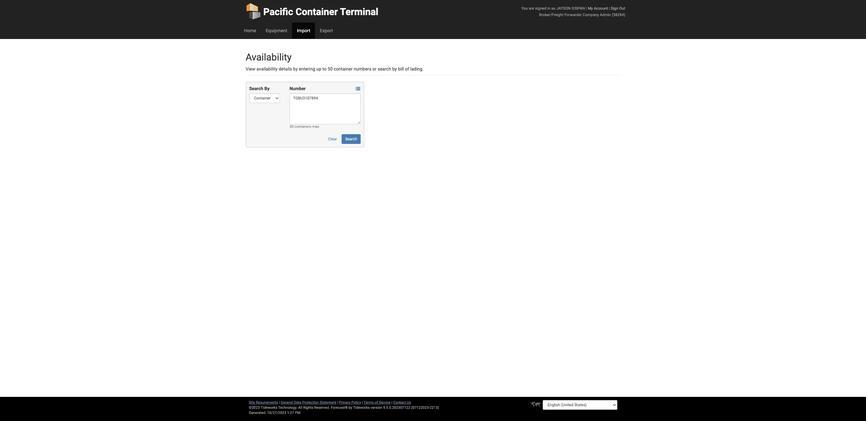 Task type: locate. For each thing, give the bounding box(es) containing it.
pm
[[295, 411, 301, 415]]

sign out link
[[611, 6, 626, 11]]

1 horizontal spatial of
[[405, 66, 409, 71]]

by
[[293, 66, 298, 71], [393, 66, 397, 71], [349, 406, 353, 410]]

of up version
[[375, 401, 378, 405]]

1 vertical spatial search
[[345, 137, 357, 141]]

©2023 tideworks
[[249, 406, 278, 410]]

site requirements | general data protection statement | privacy policy | terms of service | contact us ©2023 tideworks technology. all rights reserved. forecast® by tideworks version 9.5.0.202307122 (07122023-2213) generated: 10/27/2023 1:27 pm
[[249, 401, 439, 415]]

general data protection statement link
[[281, 401, 337, 405]]

1 horizontal spatial search
[[345, 137, 357, 141]]

50 left containers
[[290, 125, 294, 129]]

data
[[294, 401, 302, 405]]

you
[[522, 6, 528, 11]]

show list image
[[356, 87, 361, 91]]

equipment button
[[261, 23, 292, 39]]

out
[[620, 6, 626, 11]]

by
[[265, 86, 270, 91]]

by down privacy policy link
[[349, 406, 353, 410]]

availability
[[257, 66, 278, 71]]

pacific container terminal link
[[246, 0, 379, 23]]

50 right to
[[328, 66, 333, 71]]

1 vertical spatial of
[[375, 401, 378, 405]]

by left bill
[[393, 66, 397, 71]]

availability
[[246, 52, 292, 63]]

1 horizontal spatial by
[[349, 406, 353, 410]]

by right 'details'
[[293, 66, 298, 71]]

0 horizontal spatial search
[[249, 86, 263, 91]]

policy
[[352, 401, 361, 405]]

0 vertical spatial of
[[405, 66, 409, 71]]

by inside site requirements | general data protection statement | privacy policy | terms of service | contact us ©2023 tideworks technology. all rights reserved. forecast® by tideworks version 9.5.0.202307122 (07122023-2213) generated: 10/27/2023 1:27 pm
[[349, 406, 353, 410]]

gispan
[[572, 6, 585, 11]]

us
[[407, 401, 411, 405]]

number
[[290, 86, 306, 91]]

terms of service link
[[364, 401, 391, 405]]

0 vertical spatial 50
[[328, 66, 333, 71]]

0 horizontal spatial of
[[375, 401, 378, 405]]

home button
[[239, 23, 261, 39]]

search
[[249, 86, 263, 91], [345, 137, 357, 141]]

my account link
[[588, 6, 609, 11]]

0 horizontal spatial 50
[[290, 125, 294, 129]]

bill
[[398, 66, 404, 71]]

clear
[[328, 137, 337, 141]]

(38284)
[[612, 13, 626, 17]]

all
[[298, 406, 303, 410]]

admin
[[600, 13, 611, 17]]

search inside button
[[345, 137, 357, 141]]

generated:
[[249, 411, 266, 415]]

my
[[588, 6, 593, 11]]

search right clear
[[345, 137, 357, 141]]

site requirements link
[[249, 401, 278, 405]]

version
[[371, 406, 383, 410]]

2213)
[[430, 406, 439, 410]]

details
[[279, 66, 292, 71]]

1:27
[[287, 411, 294, 415]]

of
[[405, 66, 409, 71], [375, 401, 378, 405]]

of inside site requirements | general data protection statement | privacy policy | terms of service | contact us ©2023 tideworks technology. all rights reserved. forecast® by tideworks version 9.5.0.202307122 (07122023-2213) generated: 10/27/2023 1:27 pm
[[375, 401, 378, 405]]

|
[[586, 6, 587, 11], [609, 6, 610, 11], [279, 401, 280, 405], [337, 401, 338, 405], [362, 401, 363, 405], [392, 401, 393, 405]]

forwarder
[[565, 13, 582, 17]]

of right bill
[[405, 66, 409, 71]]

view
[[246, 66, 256, 71]]

rights
[[303, 406, 314, 410]]

container
[[334, 66, 353, 71]]

terminal
[[340, 6, 379, 17]]

0 vertical spatial search
[[249, 86, 263, 91]]

sign
[[611, 6, 619, 11]]

50
[[328, 66, 333, 71], [290, 125, 294, 129]]

search button
[[342, 134, 361, 144]]

search left by at the left top
[[249, 86, 263, 91]]

| left general
[[279, 401, 280, 405]]

pacific container terminal
[[264, 6, 379, 17]]

terms
[[364, 401, 374, 405]]

search for search by
[[249, 86, 263, 91]]

Number text field
[[290, 93, 361, 124]]

numbers
[[354, 66, 372, 71]]



Task type: vqa. For each thing, say whether or not it's contained in the screenshot.
2023
no



Task type: describe. For each thing, give the bounding box(es) containing it.
account
[[594, 6, 609, 11]]

2 horizontal spatial by
[[393, 66, 397, 71]]

export button
[[315, 23, 338, 39]]

are
[[529, 6, 535, 11]]

import button
[[292, 23, 315, 39]]

protection
[[302, 401, 319, 405]]

pacific
[[264, 6, 293, 17]]

company
[[583, 13, 599, 17]]

| up forecast®
[[337, 401, 338, 405]]

site
[[249, 401, 255, 405]]

broker/freight
[[540, 13, 564, 17]]

0 horizontal spatial by
[[293, 66, 298, 71]]

10/27/2023
[[267, 411, 287, 415]]

home
[[244, 28, 256, 33]]

equipment
[[266, 28, 288, 33]]

search
[[378, 66, 392, 71]]

1 horizontal spatial 50
[[328, 66, 333, 71]]

9.5.0.202307122
[[384, 406, 411, 410]]

entering
[[299, 66, 316, 71]]

| up tideworks
[[362, 401, 363, 405]]

| left sign
[[609, 6, 610, 11]]

forecast®
[[331, 406, 348, 410]]

or
[[373, 66, 377, 71]]

clear button
[[325, 134, 341, 144]]

max
[[313, 125, 319, 129]]

general
[[281, 401, 293, 405]]

search by
[[249, 86, 270, 91]]

as
[[552, 6, 556, 11]]

import
[[297, 28, 311, 33]]

container
[[296, 6, 338, 17]]

jayson
[[557, 6, 571, 11]]

| up 9.5.0.202307122
[[392, 401, 393, 405]]

in
[[548, 6, 551, 11]]

view availability details by entering up to 50 container numbers or search by bill of lading.
[[246, 66, 424, 71]]

1 vertical spatial 50
[[290, 125, 294, 129]]

reserved.
[[315, 406, 330, 410]]

export
[[320, 28, 333, 33]]

privacy
[[339, 401, 351, 405]]

requirements
[[256, 401, 278, 405]]

search for search
[[345, 137, 357, 141]]

signed
[[536, 6, 547, 11]]

contact us link
[[394, 401, 411, 405]]

you are signed in as jayson gispan | my account | sign out broker/freight forwarder company admin (38284)
[[522, 6, 626, 17]]

service
[[379, 401, 391, 405]]

privacy policy link
[[339, 401, 361, 405]]

up
[[317, 66, 322, 71]]

50 containers max
[[290, 125, 319, 129]]

tideworks
[[353, 406, 370, 410]]

to
[[323, 66, 327, 71]]

contact
[[394, 401, 406, 405]]

statement
[[320, 401, 337, 405]]

| left my
[[586, 6, 587, 11]]

containers
[[295, 125, 312, 129]]

(07122023-
[[412, 406, 430, 410]]

technology.
[[278, 406, 298, 410]]

lading.
[[411, 66, 424, 71]]



